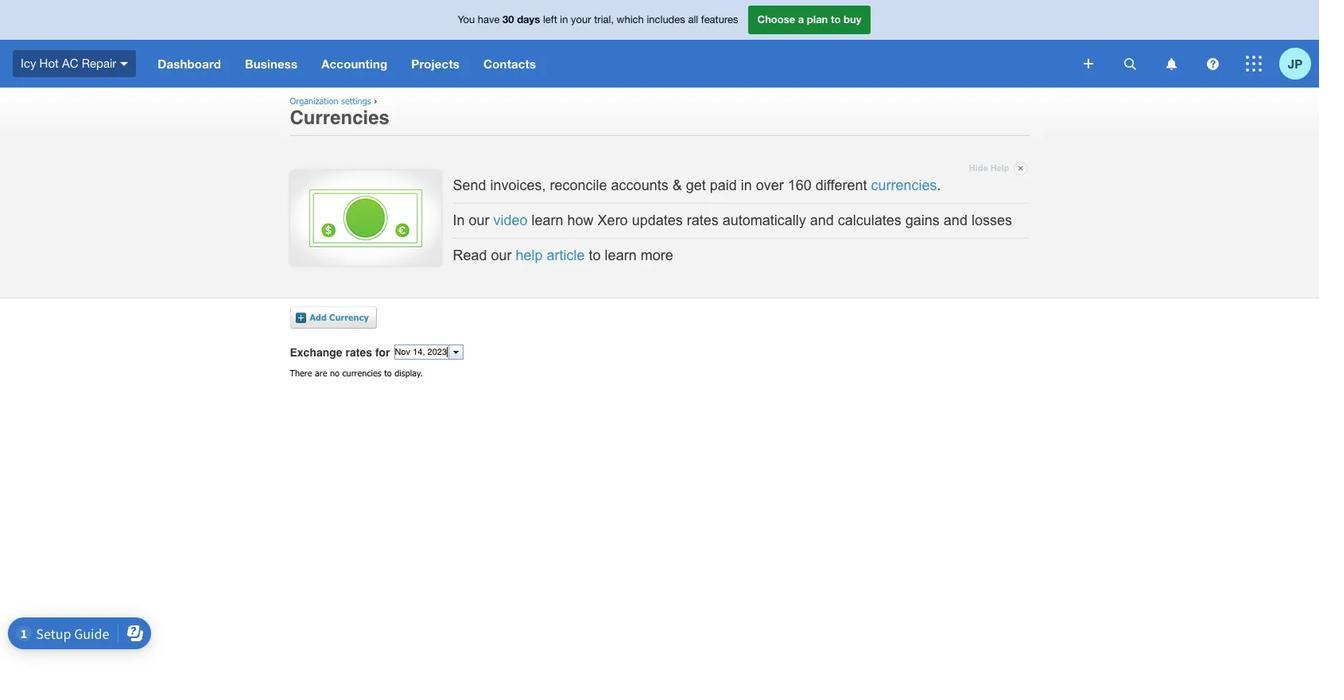 Task type: describe. For each thing, give the bounding box(es) containing it.
send
[[453, 177, 487, 193]]

there are no currencies to display.
[[290, 367, 423, 378]]

exchange rates for
[[290, 346, 390, 359]]

invoices,
[[491, 177, 546, 193]]

icy hot ac repair button
[[0, 40, 146, 88]]

organization settings link
[[290, 95, 371, 106]]

a
[[799, 13, 805, 26]]

features
[[702, 14, 739, 26]]

1 horizontal spatial in
[[741, 177, 752, 193]]

more
[[641, 248, 674, 264]]

in
[[453, 212, 465, 228]]

Exchange rates for text field
[[395, 345, 448, 359]]

losses
[[972, 212, 1013, 228]]

calculates
[[838, 212, 902, 228]]

business
[[245, 56, 298, 71]]

have
[[478, 14, 500, 26]]

settings
[[341, 95, 371, 106]]

contacts
[[484, 56, 536, 71]]

buy
[[844, 13, 862, 26]]

you have 30 days left in your trial, which includes all features
[[458, 13, 739, 26]]

organization
[[290, 95, 339, 106]]

svg image inside icy hot ac repair popup button
[[120, 62, 128, 66]]

repair
[[82, 56, 116, 70]]

jp
[[1289, 56, 1303, 70]]

you
[[458, 14, 475, 26]]

video link
[[494, 212, 528, 228]]

reconcile
[[550, 177, 608, 193]]

which
[[617, 14, 644, 26]]

automatically
[[723, 212, 807, 228]]

in inside you have 30 days left in your trial, which includes all features
[[560, 14, 568, 26]]

accounting
[[322, 56, 388, 71]]

.
[[938, 177, 942, 193]]

plan
[[807, 13, 829, 26]]

currency
[[329, 312, 369, 322]]

ac
[[62, 56, 78, 70]]

add currency link
[[296, 306, 377, 328]]

contacts button
[[472, 40, 548, 88]]

0 horizontal spatial rates
[[346, 346, 372, 359]]

your
[[571, 14, 592, 26]]

get
[[686, 177, 706, 193]]

our for read
[[491, 248, 512, 264]]

hide help
[[970, 163, 1010, 173]]

0 vertical spatial currencies
[[872, 177, 938, 193]]

read our help article to learn more
[[453, 248, 674, 264]]

are
[[315, 367, 327, 378]]

accounts
[[612, 177, 669, 193]]

icy hot ac repair
[[21, 56, 116, 70]]

organization settings › currencies
[[290, 95, 390, 129]]

our for in
[[469, 212, 490, 228]]

in our video learn how xero updates rates automatically and calculates gains and losses
[[453, 212, 1013, 228]]

help
[[516, 248, 543, 264]]

video
[[494, 212, 528, 228]]



Task type: locate. For each thing, give the bounding box(es) containing it.
banner containing jp
[[0, 0, 1320, 88]]

0 horizontal spatial learn
[[532, 212, 564, 228]]

no
[[330, 367, 340, 378]]

navigation
[[146, 40, 1073, 88]]

xero
[[598, 212, 628, 228]]

›
[[374, 95, 377, 106]]

banner
[[0, 0, 1320, 88]]

and down "different"
[[811, 212, 834, 228]]

currencies
[[290, 107, 390, 129]]

icy
[[21, 56, 36, 70]]

exchange
[[290, 346, 343, 359]]

accounting button
[[310, 40, 400, 88]]

svg image
[[1247, 56, 1263, 72], [1125, 58, 1137, 70], [1167, 58, 1177, 70], [1207, 58, 1219, 70], [1084, 59, 1094, 68], [120, 62, 128, 66]]

our
[[469, 212, 490, 228], [491, 248, 512, 264]]

to inside banner
[[831, 13, 841, 26]]

left
[[543, 14, 558, 26]]

to for read our help article to learn more
[[589, 248, 601, 264]]

navigation containing dashboard
[[146, 40, 1073, 88]]

updates
[[632, 212, 683, 228]]

1 horizontal spatial rates
[[687, 212, 719, 228]]

to
[[831, 13, 841, 26], [589, 248, 601, 264], [384, 367, 392, 378]]

0 horizontal spatial currencies
[[342, 367, 382, 378]]

hot
[[39, 56, 59, 70]]

in
[[560, 14, 568, 26], [741, 177, 752, 193]]

choose
[[758, 13, 796, 26]]

to for there are no currencies to display.
[[384, 367, 392, 378]]

add
[[310, 312, 327, 322]]

send invoices, reconcile accounts & get paid in over 160 different currencies .
[[453, 177, 942, 193]]

0 vertical spatial to
[[831, 13, 841, 26]]

to left buy
[[831, 13, 841, 26]]

30
[[503, 13, 514, 26]]

help
[[991, 163, 1010, 173]]

over
[[756, 177, 784, 193]]

1 vertical spatial learn
[[605, 248, 637, 264]]

1 and from the left
[[811, 212, 834, 228]]

rates up there are no currencies to display.
[[346, 346, 372, 359]]

trial,
[[595, 14, 614, 26]]

different
[[816, 177, 868, 193]]

article
[[547, 248, 585, 264]]

0 vertical spatial our
[[469, 212, 490, 228]]

our right in
[[469, 212, 490, 228]]

hide
[[970, 163, 989, 173]]

currencies
[[872, 177, 938, 193], [342, 367, 382, 378]]

projects button
[[400, 40, 472, 88]]

projects
[[412, 56, 460, 71]]

0 vertical spatial learn
[[532, 212, 564, 228]]

0 horizontal spatial to
[[384, 367, 392, 378]]

2 horizontal spatial to
[[831, 13, 841, 26]]

choose a plan to buy
[[758, 13, 862, 26]]

add currency
[[310, 312, 369, 322]]

0 vertical spatial rates
[[687, 212, 719, 228]]

how
[[568, 212, 594, 228]]

currencies right no
[[342, 367, 382, 378]]

for
[[375, 346, 390, 359]]

hide help link
[[970, 158, 1028, 178]]

jp button
[[1280, 40, 1320, 88]]

in right paid
[[741, 177, 752, 193]]

learn down xero
[[605, 248, 637, 264]]

1 vertical spatial currencies
[[342, 367, 382, 378]]

currencies link
[[872, 177, 938, 193]]

1 horizontal spatial to
[[589, 248, 601, 264]]

currencies up gains
[[872, 177, 938, 193]]

dashboard
[[158, 56, 221, 71]]

in right the left
[[560, 14, 568, 26]]

0 horizontal spatial in
[[560, 14, 568, 26]]

gains
[[906, 212, 940, 228]]

2 vertical spatial to
[[384, 367, 392, 378]]

and right gains
[[944, 212, 968, 228]]

business button
[[233, 40, 310, 88]]

&
[[673, 177, 682, 193]]

1 horizontal spatial and
[[944, 212, 968, 228]]

1 vertical spatial rates
[[346, 346, 372, 359]]

our left the help
[[491, 248, 512, 264]]

rates down send invoices, reconcile accounts & get paid in over 160 different currencies .
[[687, 212, 719, 228]]

1 horizontal spatial currencies
[[872, 177, 938, 193]]

dashboard link
[[146, 40, 233, 88]]

to left the display.
[[384, 367, 392, 378]]

1 vertical spatial in
[[741, 177, 752, 193]]

to right article
[[589, 248, 601, 264]]

read
[[453, 248, 487, 264]]

includes
[[647, 14, 686, 26]]

rates
[[687, 212, 719, 228], [346, 346, 372, 359]]

1 vertical spatial our
[[491, 248, 512, 264]]

there
[[290, 367, 312, 378]]

all
[[689, 14, 699, 26]]

navigation inside banner
[[146, 40, 1073, 88]]

1 horizontal spatial our
[[491, 248, 512, 264]]

and
[[811, 212, 834, 228], [944, 212, 968, 228]]

1 horizontal spatial learn
[[605, 248, 637, 264]]

learn left how
[[532, 212, 564, 228]]

2 and from the left
[[944, 212, 968, 228]]

160
[[788, 177, 812, 193]]

paid
[[710, 177, 737, 193]]

learn
[[532, 212, 564, 228], [605, 248, 637, 264]]

1 vertical spatial to
[[589, 248, 601, 264]]

0 vertical spatial in
[[560, 14, 568, 26]]

0 horizontal spatial our
[[469, 212, 490, 228]]

display.
[[395, 367, 423, 378]]

0 horizontal spatial and
[[811, 212, 834, 228]]

days
[[517, 13, 540, 26]]

help article link
[[516, 248, 585, 264]]



Task type: vqa. For each thing, say whether or not it's contained in the screenshot.
the You
yes



